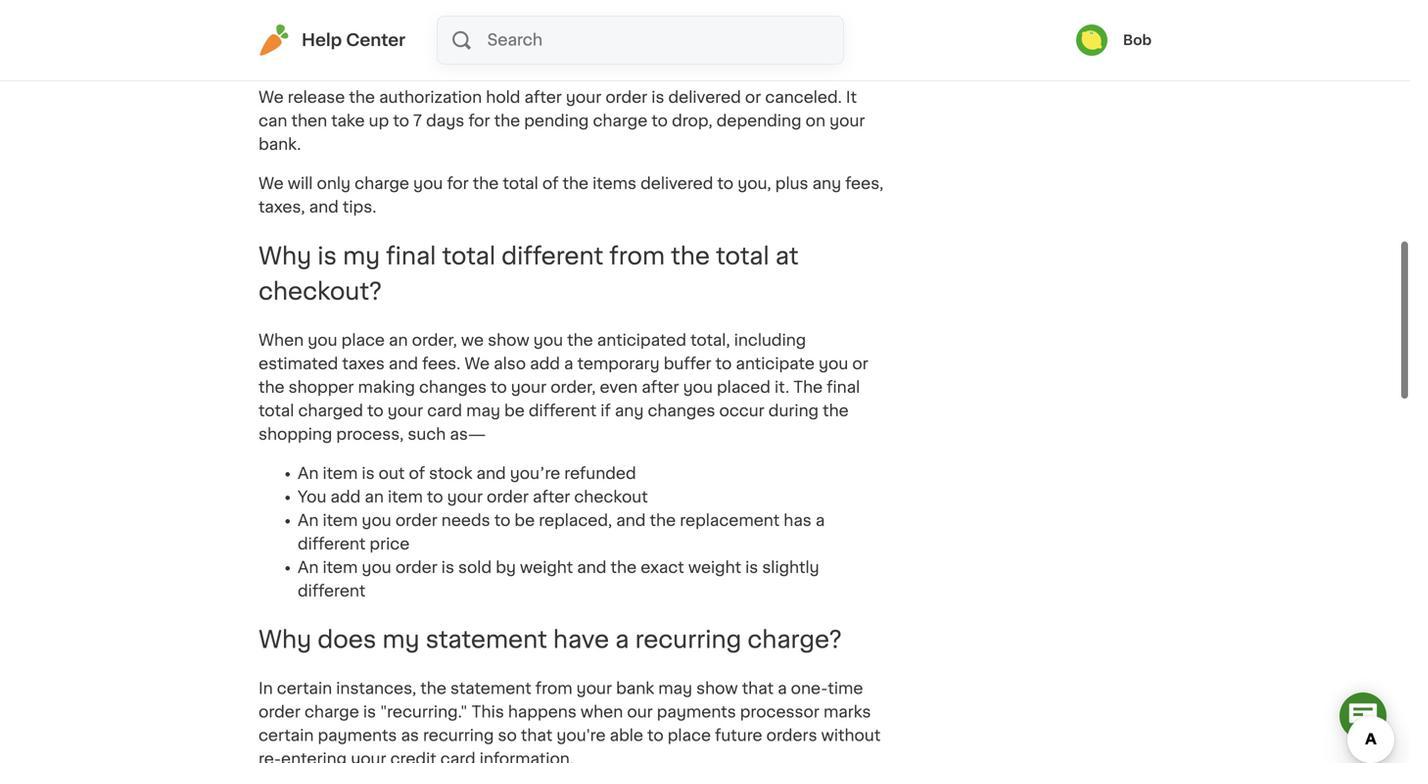 Task type: locate. For each thing, give the bounding box(es) containing it.
charge up .
[[355, 176, 410, 191]]

1 horizontal spatial changes
[[648, 403, 716, 419]]

of down depending on your bank.
[[543, 176, 559, 191]]

show inside when you place an order, we show you the anticipated total, including estimated taxes and fees. we also add a temporary buffer to anticipate you or the shopper making changes to your order, even after you placed it. the final total charged to your card may be different if any changes occur during the shopping process, such as—
[[488, 332, 530, 348]]

0 horizontal spatial payments
[[318, 728, 397, 744]]

0 vertical spatial why
[[259, 244, 312, 268]]

1 vertical spatial that
[[521, 728, 553, 744]]

changes down the fees.
[[419, 379, 487, 395]]

weight
[[520, 560, 573, 575], [689, 560, 742, 575]]

1 vertical spatial card
[[441, 752, 476, 763]]

at
[[776, 244, 799, 268]]

then
[[292, 113, 327, 129]]

your inside an item is out of stock and you're refunded you add an item to your order after checkout an item you order needs to be replaced, and the replacement has a different price an item you order is sold by weight and the exact weight is slightly different
[[447, 489, 483, 505]]

total up shopping
[[259, 403, 294, 419]]

and
[[309, 199, 339, 215], [389, 356, 418, 372], [477, 466, 506, 481], [617, 513, 646, 528], [577, 560, 607, 575]]

that up information. on the bottom of the page
[[521, 728, 553, 744]]

we inside we release the authorization hold after your order is delivered or canceled. it can then take up to 7 days for the pending charge to drop,
[[259, 90, 284, 105]]

0 horizontal spatial of
[[409, 466, 425, 481]]

0 vertical spatial charge
[[593, 113, 648, 129]]

be down you're
[[515, 513, 535, 528]]

an inside an item is out of stock and you're refunded you add an item to your order after checkout an item you order needs to be replaced, and the replacement has a different price an item you order is sold by weight and the exact weight is slightly different
[[365, 489, 384, 505]]

1 vertical spatial or
[[853, 356, 869, 372]]

0 vertical spatial for
[[469, 113, 490, 129]]

2 an from the top
[[298, 513, 319, 528]]

final
[[386, 244, 436, 268], [827, 379, 861, 395]]

or up depending
[[745, 90, 762, 105]]

refunded
[[565, 466, 637, 481]]

statement
[[426, 628, 547, 652], [451, 681, 532, 697]]

card up such
[[427, 403, 463, 419]]

1 vertical spatial statement
[[451, 681, 532, 697]]

0 vertical spatial after
[[525, 90, 562, 105]]

card inside in certain instances, the statement from your bank may show that a one-time order charge is "recurring." this happens when our payments processor marks certain payments as recurring so that you're able to place future orders without re-entering your credit card information.
[[441, 752, 476, 763]]

we up can
[[259, 90, 284, 105]]

add inside when you place an order, we show you the anticipated total, including estimated taxes and fees. we also add a temporary buffer to anticipate you or the shopper making changes to your order, even after you placed it. the final total charged to your card may be different if any changes occur during the shopping process, such as—
[[530, 356, 560, 372]]

2 why from the top
[[259, 628, 312, 652]]

to
[[393, 113, 410, 129], [652, 113, 668, 129], [718, 176, 734, 191], [716, 356, 732, 372], [491, 379, 507, 395], [367, 403, 384, 419], [427, 489, 443, 505], [495, 513, 511, 528], [648, 728, 664, 744]]

1 vertical spatial after
[[642, 379, 680, 395]]

an
[[389, 332, 408, 348], [365, 489, 384, 505]]

show up also
[[488, 332, 530, 348]]

2 vertical spatial we
[[465, 356, 490, 372]]

total down depending on your bank.
[[503, 176, 539, 191]]

have
[[553, 628, 610, 652]]

why does my statement have a recurring charge?
[[259, 628, 842, 652]]

1 horizontal spatial from
[[610, 244, 665, 268]]

any inside when you place an order, we show you the anticipated total, including estimated taxes and fees. we also add a temporary buffer to anticipate you or the shopper making changes to your order, even after you placed it. the final total charged to your card may be different if any changes occur during the shopping process, such as—
[[615, 403, 644, 419]]

1 horizontal spatial order,
[[551, 379, 596, 395]]

1 vertical spatial for
[[447, 176, 469, 191]]

0 horizontal spatial any
[[615, 403, 644, 419]]

why down taxes,
[[259, 244, 312, 268]]

to down "our"
[[648, 728, 664, 744]]

item up the does
[[323, 560, 358, 575]]

and right stock on the bottom of the page
[[477, 466, 506, 481]]

0 vertical spatial add
[[530, 356, 560, 372]]

your up pending
[[566, 90, 602, 105]]

to up process,
[[367, 403, 384, 419]]

0 vertical spatial final
[[386, 244, 436, 268]]

recurring down the this
[[423, 728, 494, 744]]

1 vertical spatial be
[[515, 513, 535, 528]]

1 horizontal spatial or
[[853, 356, 869, 372]]

add right also
[[530, 356, 560, 372]]

for down days
[[447, 176, 469, 191]]

1 vertical spatial an
[[365, 489, 384, 505]]

0 vertical spatial payments
[[657, 705, 736, 720]]

changes
[[419, 379, 487, 395], [648, 403, 716, 419]]

and down "replaced," at left bottom
[[577, 560, 607, 575]]

you down price
[[362, 560, 392, 575]]

1 horizontal spatial of
[[543, 176, 559, 191]]

we up taxes,
[[259, 176, 284, 191]]

0 horizontal spatial recurring
[[423, 728, 494, 744]]

depending on your bank.
[[259, 113, 866, 152]]

1 horizontal spatial that
[[742, 681, 774, 697]]

the inside why is my final total different from the total at checkout?
[[671, 244, 710, 268]]

payments up future
[[657, 705, 736, 720]]

0 vertical spatial we
[[259, 90, 284, 105]]

you
[[414, 176, 443, 191], [308, 332, 338, 348], [534, 332, 563, 348], [819, 356, 849, 372], [683, 379, 713, 395], [362, 513, 392, 528], [362, 560, 392, 575]]

the
[[794, 379, 823, 395]]

my for final
[[343, 244, 380, 268]]

we down we
[[465, 356, 490, 372]]

certain up re-
[[259, 728, 314, 744]]

card inside when you place an order, we show you the anticipated total, including estimated taxes and fees. we also add a temporary buffer to anticipate you or the shopper making changes to your order, even after you placed it. the final total charged to your card may be different if any changes occur during the shopping process, such as—
[[427, 403, 463, 419]]

even
[[600, 379, 638, 395]]

1 vertical spatial payments
[[318, 728, 397, 744]]

weight right by
[[520, 560, 573, 575]]

user avatar image
[[1077, 24, 1108, 56]]

from
[[610, 244, 665, 268], [536, 681, 573, 697]]

any right plus
[[813, 176, 842, 191]]

1 vertical spatial charge
[[355, 176, 410, 191]]

changes down buffer
[[648, 403, 716, 419]]

certain right in
[[277, 681, 332, 697]]

charge up entering
[[305, 705, 359, 720]]

1 vertical spatial order,
[[551, 379, 596, 395]]

to inside in certain instances, the statement from your bank may show that a one-time order charge is "recurring." this happens when our payments processor marks certain payments as recurring so that you're able to place future orders without re-entering your credit card information.
[[648, 728, 664, 744]]

1 horizontal spatial an
[[389, 332, 408, 348]]

0 vertical spatial statement
[[426, 628, 547, 652]]

0 horizontal spatial that
[[521, 728, 553, 744]]

final inside why is my final total different from the total at checkout?
[[386, 244, 436, 268]]

add right you
[[331, 489, 361, 505]]

0 horizontal spatial from
[[536, 681, 573, 697]]

any right if
[[615, 403, 644, 419]]

0 vertical spatial card
[[427, 403, 463, 419]]

payments up entering
[[318, 728, 397, 744]]

show up future
[[697, 681, 738, 697]]

0 vertical spatial from
[[610, 244, 665, 268]]

taxes,
[[259, 199, 305, 215]]

after down you're
[[533, 489, 571, 505]]

1 vertical spatial show
[[697, 681, 738, 697]]

is left slightly
[[746, 560, 759, 575]]

1 vertical spatial of
[[409, 466, 425, 481]]

temporary
[[578, 356, 660, 372]]

or right the anticipate
[[853, 356, 869, 372]]

why inside why is my final total different from the total at checkout?
[[259, 244, 312, 268]]

order down in
[[259, 705, 301, 720]]

or
[[745, 90, 762, 105], [853, 356, 869, 372]]

charge
[[593, 113, 648, 129], [355, 176, 410, 191], [305, 705, 359, 720]]

0 vertical spatial changes
[[419, 379, 487, 395]]

1 vertical spatial place
[[668, 728, 711, 744]]

1 vertical spatial may
[[659, 681, 693, 697]]

replacement
[[680, 513, 780, 528]]

0 vertical spatial recurring
[[635, 628, 742, 652]]

of
[[543, 176, 559, 191], [409, 466, 425, 481]]

0 vertical spatial delivered
[[669, 90, 742, 105]]

sold
[[459, 560, 492, 575]]

checkout
[[575, 489, 648, 505]]

you up the estimated
[[308, 332, 338, 348]]

place up taxes
[[342, 332, 385, 348]]

0 vertical spatial or
[[745, 90, 762, 105]]

1 vertical spatial why
[[259, 628, 312, 652]]

a inside an item is out of stock and you're refunded you add an item to your order after checkout an item you order needs to be replaced, and the replacement has a different price an item you order is sold by weight and the exact weight is slightly different
[[816, 513, 825, 528]]

final inside when you place an order, we show you the anticipated total, including estimated taxes and fees. we also add a temporary buffer to anticipate you or the shopper making changes to your order, even after you placed it. the final total charged to your card may be different if any changes occur during the shopping process, such as—
[[827, 379, 861, 395]]

0 vertical spatial any
[[813, 176, 842, 191]]

if
[[601, 403, 611, 419]]

1 horizontal spatial any
[[813, 176, 842, 191]]

0 vertical spatial be
[[505, 403, 525, 419]]

from inside why is my final total different from the total at checkout?
[[610, 244, 665, 268]]

you down why is my final total different from the total at checkout? on the top of page
[[534, 332, 563, 348]]

stock
[[429, 466, 473, 481]]

order down search search box at the top
[[606, 90, 648, 105]]

0 vertical spatial an
[[298, 466, 319, 481]]

a left temporary
[[564, 356, 574, 372]]

0 vertical spatial that
[[742, 681, 774, 697]]

1 horizontal spatial weight
[[689, 560, 742, 575]]

up
[[369, 113, 389, 129]]

may inside in certain instances, the statement from your bank may show that a one-time order charge is "recurring." this happens when our payments processor marks certain payments as recurring so that you're able to place future orders without re-entering your credit card information.
[[659, 681, 693, 697]]

and up making
[[389, 356, 418, 372]]

0 horizontal spatial an
[[365, 489, 384, 505]]

your down it
[[830, 113, 866, 129]]

including
[[735, 332, 807, 348]]

a up processor
[[778, 681, 787, 697]]

my right the does
[[383, 628, 420, 652]]

in
[[259, 681, 273, 697]]

charge up items in the top of the page
[[593, 113, 648, 129]]

0 vertical spatial an
[[389, 332, 408, 348]]

1 vertical spatial from
[[536, 681, 573, 697]]

card
[[427, 403, 463, 419], [441, 752, 476, 763]]

and inside plus any fees, taxes, and tips
[[309, 199, 339, 215]]

1 horizontal spatial add
[[530, 356, 560, 372]]

1 vertical spatial recurring
[[423, 728, 494, 744]]

1 horizontal spatial my
[[383, 628, 420, 652]]

order, up the fees.
[[412, 332, 457, 348]]

0 vertical spatial order,
[[412, 332, 457, 348]]

0 horizontal spatial place
[[342, 332, 385, 348]]

after down buffer
[[642, 379, 680, 395]]

be down also
[[505, 403, 525, 419]]

my for statement
[[383, 628, 420, 652]]

the inside in certain instances, the statement from your bank may show that a one-time order charge is "recurring." this happens when our payments processor marks certain payments as recurring so that you're able to place future orders without re-entering your credit card information.
[[421, 681, 447, 697]]

0 horizontal spatial final
[[386, 244, 436, 268]]

an up making
[[389, 332, 408, 348]]

1 vertical spatial an
[[298, 513, 319, 528]]

shopping
[[259, 426, 332, 442]]

why for why does my statement have a recurring charge?
[[259, 628, 312, 652]]

any inside plus any fees, taxes, and tips
[[813, 176, 842, 191]]

2 vertical spatial an
[[298, 560, 319, 575]]

1 vertical spatial we
[[259, 176, 284, 191]]

an inside when you place an order, we show you the anticipated total, including estimated taxes and fees. we also add a temporary buffer to anticipate you or the shopper making changes to your order, even after you placed it. the final total charged to your card may be different if any changes occur during the shopping process, such as—
[[389, 332, 408, 348]]

1 vertical spatial changes
[[648, 403, 716, 419]]

1 vertical spatial final
[[827, 379, 861, 395]]

order, left "even"
[[551, 379, 596, 395]]

delivered up drop,
[[669, 90, 742, 105]]

2 vertical spatial after
[[533, 489, 571, 505]]

your up needs
[[447, 489, 483, 505]]

also
[[494, 356, 526, 372]]

that up processor
[[742, 681, 774, 697]]

1 weight from the left
[[520, 560, 573, 575]]

total
[[503, 176, 539, 191], [442, 244, 496, 268], [716, 244, 770, 268], [259, 403, 294, 419]]

statement inside in certain instances, the statement from your bank may show that a one-time order charge is "recurring." this happens when our payments processor marks certain payments as recurring so that you're able to place future orders without re-entering your credit card information.
[[451, 681, 532, 697]]

is down instances,
[[363, 705, 376, 720]]

0 horizontal spatial changes
[[419, 379, 487, 395]]

items
[[593, 176, 637, 191]]

center
[[346, 32, 406, 48]]

is
[[652, 90, 665, 105], [318, 244, 337, 268], [362, 466, 375, 481], [442, 560, 455, 575], [746, 560, 759, 575], [363, 705, 376, 720]]

or inside when you place an order, we show you the anticipated total, including estimated taxes and fees. we also add a temporary buffer to anticipate you or the shopper making changes to your order, even after you placed it. the final total charged to your card may be different if any changes occur during the shopping process, such as—
[[853, 356, 869, 372]]

why up in
[[259, 628, 312, 652]]

1 horizontal spatial recurring
[[635, 628, 742, 652]]

without
[[822, 728, 881, 744]]

instacart image
[[259, 24, 290, 56]]

0 vertical spatial place
[[342, 332, 385, 348]]

1 horizontal spatial may
[[659, 681, 693, 697]]

any
[[813, 176, 842, 191], [615, 403, 644, 419]]

total up we
[[442, 244, 496, 268]]

credit
[[391, 752, 437, 763]]

place
[[342, 332, 385, 348], [668, 728, 711, 744]]

order
[[606, 90, 648, 105], [487, 489, 529, 505], [396, 513, 438, 528], [396, 560, 438, 575], [259, 705, 301, 720]]

after up pending
[[525, 90, 562, 105]]

we
[[259, 90, 284, 105], [259, 176, 284, 191], [465, 356, 490, 372]]

0 horizontal spatial weight
[[520, 560, 573, 575]]

anticipated
[[597, 332, 687, 348]]

a inside in certain instances, the statement from your bank may show that a one-time order charge is "recurring." this happens when our payments processor marks certain payments as recurring so that you're able to place future orders without re-entering your credit card information.
[[778, 681, 787, 697]]

0 horizontal spatial may
[[467, 403, 501, 419]]

0 horizontal spatial or
[[745, 90, 762, 105]]

is inside in certain instances, the statement from your bank may show that a one-time order charge is "recurring." this happens when our payments processor marks certain payments as recurring so that you're able to place future orders without re-entering your credit card information.
[[363, 705, 376, 720]]

a right has
[[816, 513, 825, 528]]

1 vertical spatial add
[[331, 489, 361, 505]]

2 weight from the left
[[689, 560, 742, 575]]

you down buffer
[[683, 379, 713, 395]]

recurring up bank
[[635, 628, 742, 652]]

total,
[[691, 332, 731, 348]]

different down you
[[298, 536, 366, 552]]

your
[[566, 90, 602, 105], [830, 113, 866, 129], [511, 379, 547, 395], [388, 403, 423, 419], [447, 489, 483, 505], [577, 681, 612, 697], [351, 752, 387, 763]]

1 horizontal spatial place
[[668, 728, 711, 744]]

2 vertical spatial charge
[[305, 705, 359, 720]]

may up the "as—"
[[467, 403, 501, 419]]

delivered right items in the top of the page
[[641, 176, 714, 191]]

we inside when you place an order, we show you the anticipated total, including estimated taxes and fees. we also add a temporary buffer to anticipate you or the shopper making changes to your order, even after you placed it. the final total charged to your card may be different if any changes occur during the shopping process, such as—
[[465, 356, 490, 372]]

entering
[[281, 752, 347, 763]]

and down only
[[309, 199, 339, 215]]

place left future
[[668, 728, 711, 744]]

0 vertical spatial may
[[467, 403, 501, 419]]

delivered inside we release the authorization hold after your order is delivered or canceled. it can then take up to 7 days for the pending charge to drop,
[[669, 90, 742, 105]]

show inside in certain instances, the statement from your bank may show that a one-time order charge is "recurring." this happens when our payments processor marks certain payments as recurring so that you're able to place future orders without re-entering your credit card information.
[[697, 681, 738, 697]]

a right have
[[616, 628, 629, 652]]

0 vertical spatial my
[[343, 244, 380, 268]]

for inside we release the authorization hold after your order is delivered or canceled. it can then take up to 7 days for the pending charge to drop,
[[469, 113, 490, 129]]

0 horizontal spatial show
[[488, 332, 530, 348]]

to left you,
[[718, 176, 734, 191]]

1 vertical spatial any
[[615, 403, 644, 419]]

0 vertical spatial show
[[488, 332, 530, 348]]

0 horizontal spatial my
[[343, 244, 380, 268]]

processor
[[740, 705, 820, 720]]

1 horizontal spatial final
[[827, 379, 861, 395]]

we will only charge you for the total of the items delivered to you,
[[259, 176, 776, 191]]

0 horizontal spatial add
[[331, 489, 361, 505]]

different down plus any fees, taxes, and tips
[[502, 244, 604, 268]]

an
[[298, 466, 319, 481], [298, 513, 319, 528], [298, 560, 319, 575]]

1 why from the top
[[259, 244, 312, 268]]

for
[[469, 113, 490, 129], [447, 176, 469, 191]]

may inside when you place an order, we show you the anticipated total, including estimated taxes and fees. we also add a temporary buffer to anticipate you or the shopper making changes to your order, even after you placed it. the final total charged to your card may be different if any changes occur during the shopping process, such as—
[[467, 403, 501, 419]]

order inside in certain instances, the statement from your bank may show that a one-time order charge is "recurring." this happens when our payments processor marks certain payments as recurring so that you're able to place future orders without re-entering your credit card information.
[[259, 705, 301, 720]]

of right out
[[409, 466, 425, 481]]

add
[[530, 356, 560, 372], [331, 489, 361, 505]]

from up happens
[[536, 681, 573, 697]]

payments
[[657, 705, 736, 720], [318, 728, 397, 744]]

from down items in the top of the page
[[610, 244, 665, 268]]

that
[[742, 681, 774, 697], [521, 728, 553, 744]]

marks
[[824, 705, 871, 720]]

authorization
[[379, 90, 482, 105]]

why
[[259, 244, 312, 268], [259, 628, 312, 652]]

weight down replacement
[[689, 560, 742, 575]]

your down making
[[388, 403, 423, 419]]

1 vertical spatial my
[[383, 628, 420, 652]]

1 horizontal spatial show
[[697, 681, 738, 697]]

an down out
[[365, 489, 384, 505]]

1 an from the top
[[298, 466, 319, 481]]

and inside when you place an order, we show you the anticipated total, including estimated taxes and fees. we also add a temporary buffer to anticipate you or the shopper making changes to your order, even after you placed it. the final total charged to your card may be different if any changes occur during the shopping process, such as—
[[389, 356, 418, 372]]

one-
[[791, 681, 828, 697]]

you up the
[[819, 356, 849, 372]]

my inside why is my final total different from the total at checkout?
[[343, 244, 380, 268]]

different left if
[[529, 403, 597, 419]]



Task type: vqa. For each thing, say whether or not it's contained in the screenshot.
rightmost My
yes



Task type: describe. For each thing, give the bounding box(es) containing it.
depending
[[717, 113, 802, 129]]

will
[[288, 176, 313, 191]]

to left 7 on the top
[[393, 113, 410, 129]]

it.
[[775, 379, 790, 395]]

why is my final total different from the total at checkout?
[[259, 244, 799, 303]]

your inside we release the authorization hold after your order is delivered or canceled. it can then take up to 7 days for the pending charge to drop,
[[566, 90, 602, 105]]

has
[[784, 513, 812, 528]]

pending
[[524, 113, 589, 129]]

drop,
[[672, 113, 713, 129]]

we release the authorization hold after your order is delivered or canceled. it can then take up to 7 days for the pending charge to drop,
[[259, 90, 857, 129]]

fees.
[[422, 356, 461, 372]]

you
[[298, 489, 327, 505]]

tips
[[343, 199, 373, 215]]

a inside when you place an order, we show you the anticipated total, including estimated taxes and fees. we also add a temporary buffer to anticipate you or the shopper making changes to your order, even after you placed it. the final total charged to your card may be different if any changes occur during the shopping process, such as—
[[564, 356, 574, 372]]

occur
[[720, 403, 765, 419]]

when you place an order, we show you the anticipated total, including estimated taxes and fees. we also add a temporary buffer to anticipate you or the shopper making changes to your order, even after you placed it. the final total charged to your card may be different if any changes occur during the shopping process, such as—
[[259, 332, 869, 442]]

charge inside in certain instances, the statement from your bank may show that a one-time order charge is "recurring." this happens when our payments processor marks certain payments as recurring so that you're able to place future orders without re-entering your credit card information.
[[305, 705, 359, 720]]

placed
[[717, 379, 771, 395]]

time
[[828, 681, 864, 697]]

bank.
[[259, 137, 301, 152]]

different up the does
[[298, 583, 366, 599]]

we for we will only charge you for the total of the items delivered to you,
[[259, 176, 284, 191]]

out
[[379, 466, 405, 481]]

"recurring."
[[380, 705, 468, 720]]

is inside why is my final total different from the total at checkout?
[[318, 244, 337, 268]]

we
[[461, 332, 484, 348]]

does
[[318, 628, 377, 652]]

is inside we release the authorization hold after your order is delivered or canceled. it can then take up to 7 days for the pending charge to drop,
[[652, 90, 665, 105]]

order down price
[[396, 560, 438, 575]]

during
[[769, 403, 819, 419]]

help center
[[302, 32, 406, 48]]

exact
[[641, 560, 685, 575]]

after inside we release the authorization hold after your order is delivered or canceled. it can then take up to 7 days for the pending charge to drop,
[[525, 90, 562, 105]]

fees,
[[846, 176, 884, 191]]

0 horizontal spatial order,
[[412, 332, 457, 348]]

our
[[627, 705, 653, 720]]

0 vertical spatial certain
[[277, 681, 332, 697]]

add inside an item is out of stock and you're refunded you add an item to your order after checkout an item you order needs to be replaced, and the replacement has a different price an item you order is sold by weight and the exact weight is slightly different
[[331, 489, 361, 505]]

after inside when you place an order, we show you the anticipated total, including estimated taxes and fees. we also add a temporary buffer to anticipate you or the shopper making changes to your order, even after you placed it. the final total charged to your card may be different if any changes occur during the shopping process, such as—
[[642, 379, 680, 395]]

we for we release the authorization hold after your order is delivered or canceled. it can then take up to 7 days for the pending charge to drop,
[[259, 90, 284, 105]]

from inside in certain instances, the statement from your bank may show that a one-time order charge is "recurring." this happens when our payments processor marks certain payments as recurring so that you're able to place future orders without re-entering your credit card information.
[[536, 681, 573, 697]]

hold
[[486, 90, 521, 105]]

bank
[[616, 681, 655, 697]]

shopper
[[289, 379, 354, 395]]

such
[[408, 426, 446, 442]]

plus
[[776, 176, 809, 191]]

after inside an item is out of stock and you're refunded you add an item to your order after checkout an item you order needs to be replaced, and the replacement has a different price an item you order is sold by weight and the exact weight is slightly different
[[533, 489, 571, 505]]

you're
[[510, 466, 561, 481]]

take
[[331, 113, 365, 129]]

price
[[370, 536, 410, 552]]

your down also
[[511, 379, 547, 395]]

help
[[302, 32, 342, 48]]

order up price
[[396, 513, 438, 528]]

as—
[[450, 426, 486, 442]]

recurring inside in certain instances, the statement from your bank may show that a one-time order charge is "recurring." this happens when our payments processor marks certain payments as recurring so that you're able to place future orders without re-entering your credit card information.
[[423, 728, 494, 744]]

item down you
[[323, 513, 358, 528]]

to right needs
[[495, 513, 511, 528]]

making
[[358, 379, 415, 395]]

you down 7 on the top
[[414, 176, 443, 191]]

your left the "credit"
[[351, 752, 387, 763]]

and down 'checkout'
[[617, 513, 646, 528]]

to down 'total,' at the top of page
[[716, 356, 732, 372]]

future
[[715, 728, 763, 744]]

order inside we release the authorization hold after your order is delivered or canceled. it can then take up to 7 days for the pending charge to drop,
[[606, 90, 648, 105]]

order down you're
[[487, 489, 529, 505]]

charged
[[298, 403, 363, 419]]

release
[[288, 90, 345, 105]]

taxes
[[342, 356, 385, 372]]

can
[[259, 113, 288, 129]]

checkout?
[[259, 280, 382, 303]]

you're
[[557, 728, 606, 744]]

charge?
[[748, 628, 842, 652]]

re-
[[259, 752, 281, 763]]

total inside when you place an order, we show you the anticipated total, including estimated taxes and fees. we also add a temporary buffer to anticipate you or the shopper making changes to your order, even after you placed it. the final total charged to your card may be different if any changes occur during the shopping process, such as—
[[259, 403, 294, 419]]

you,
[[738, 176, 772, 191]]

your inside depending on your bank.
[[830, 113, 866, 129]]

is left out
[[362, 466, 375, 481]]

is left sold
[[442, 560, 455, 575]]

orders
[[767, 728, 818, 744]]

canceled.
[[766, 90, 842, 105]]

process,
[[336, 426, 404, 442]]

.
[[373, 199, 377, 215]]

anticipate
[[736, 356, 815, 372]]

item down out
[[388, 489, 423, 505]]

bob
[[1124, 33, 1152, 47]]

slightly
[[763, 560, 820, 575]]

in certain instances, the statement from your bank may show that a one-time order charge is "recurring." this happens when our payments processor marks certain payments as recurring so that you're able to place future orders without re-entering your credit card information.
[[259, 681, 881, 763]]

place inside in certain instances, the statement from your bank may show that a one-time order charge is "recurring." this happens when our payments processor marks certain payments as recurring so that you're able to place future orders without re-entering your credit card information.
[[668, 728, 711, 744]]

instances,
[[336, 681, 417, 697]]

1 vertical spatial certain
[[259, 728, 314, 744]]

1 vertical spatial delivered
[[641, 176, 714, 191]]

1 horizontal spatial payments
[[657, 705, 736, 720]]

bob link
[[1077, 24, 1152, 56]]

plus any fees, taxes, and tips
[[259, 176, 884, 215]]

help center link
[[259, 24, 406, 56]]

as
[[401, 728, 419, 744]]

total left at
[[716, 244, 770, 268]]

authholdwarning.png image
[[259, 0, 569, 64]]

why for why is my final total different from the total at checkout?
[[259, 244, 312, 268]]

by
[[496, 560, 516, 575]]

Search search field
[[486, 17, 844, 64]]

to down also
[[491, 379, 507, 395]]

be inside when you place an order, we show you the anticipated total, including estimated taxes and fees. we also add a temporary buffer to anticipate you or the shopper making changes to your order, even after you placed it. the final total charged to your card may be different if any changes occur during the shopping process, such as—
[[505, 403, 525, 419]]

to left drop,
[[652, 113, 668, 129]]

able
[[610, 728, 644, 744]]

only
[[317, 176, 351, 191]]

estimated
[[259, 356, 338, 372]]

buffer
[[664, 356, 712, 372]]

of inside an item is out of stock and you're refunded you add an item to your order after checkout an item you order needs to be replaced, and the replacement has a different price an item you order is sold by weight and the exact weight is slightly different
[[409, 466, 425, 481]]

when
[[259, 332, 304, 348]]

place inside when you place an order, we show you the anticipated total, including estimated taxes and fees. we also add a temporary buffer to anticipate you or the shopper making changes to your order, even after you placed it. the final total charged to your card may be different if any changes occur during the shopping process, such as—
[[342, 332, 385, 348]]

to down stock on the bottom of the page
[[427, 489, 443, 505]]

3 an from the top
[[298, 560, 319, 575]]

you up price
[[362, 513, 392, 528]]

different inside why is my final total different from the total at checkout?
[[502, 244, 604, 268]]

happens
[[508, 705, 577, 720]]

charge inside we release the authorization hold after your order is delivered or canceled. it can then take up to 7 days for the pending charge to drop,
[[593, 113, 648, 129]]

replaced,
[[539, 513, 613, 528]]

or inside we release the authorization hold after your order is delivered or canceled. it can then take up to 7 days for the pending charge to drop,
[[745, 90, 762, 105]]

days
[[426, 113, 465, 129]]

information.
[[480, 752, 574, 763]]

item up you
[[323, 466, 358, 481]]

so
[[498, 728, 517, 744]]

when
[[581, 705, 623, 720]]

different inside when you place an order, we show you the anticipated total, including estimated taxes and fees. we also add a temporary buffer to anticipate you or the shopper making changes to your order, even after you placed it. the final total charged to your card may be different if any changes occur during the shopping process, such as—
[[529, 403, 597, 419]]

on
[[806, 113, 826, 129]]

be inside an item is out of stock and you're refunded you add an item to your order after checkout an item you order needs to be replaced, and the replacement has a different price an item you order is sold by weight and the exact weight is slightly different
[[515, 513, 535, 528]]

your up 'when'
[[577, 681, 612, 697]]

0 vertical spatial of
[[543, 176, 559, 191]]

this
[[472, 705, 504, 720]]



